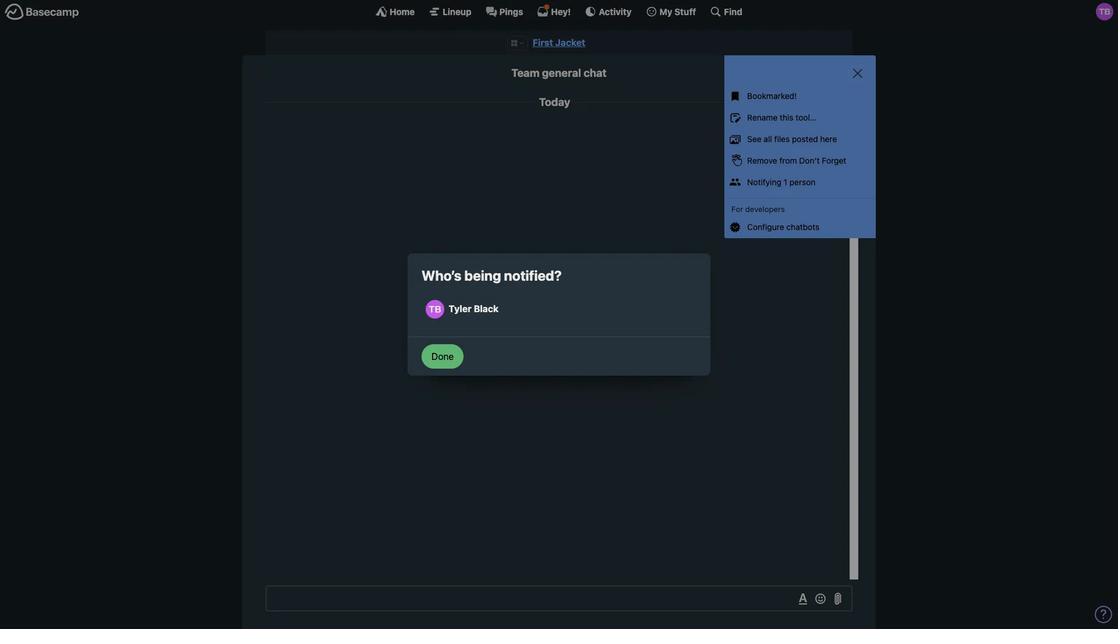 Task type: describe. For each thing, give the bounding box(es) containing it.
configure
[[748, 222, 784, 232]]

see
[[748, 134, 762, 144]]

first jacket link
[[533, 37, 586, 48]]

tyler black image inside main element
[[1096, 3, 1114, 20]]

team!
[[792, 135, 813, 145]]

general
[[542, 67, 581, 79]]

find
[[724, 6, 743, 17]]

my
[[660, 6, 673, 17]]

forget
[[822, 155, 847, 165]]

here
[[821, 134, 837, 144]]

team
[[512, 67, 540, 79]]

pings button
[[486, 6, 523, 17]]

find button
[[710, 6, 743, 17]]

home
[[390, 6, 415, 17]]

tyler black image for today
[[820, 122, 844, 146]]

my stuff button
[[646, 6, 696, 17]]

notifying       1 person link
[[725, 172, 876, 193]]

10:09am element
[[774, 124, 801, 132]]

done button
[[422, 344, 464, 369]]

first jacket
[[533, 37, 586, 48]]

my stuff
[[660, 6, 696, 17]]

hey! button
[[537, 6, 571, 17]]

main element
[[0, 0, 1118, 23]]

posted
[[792, 134, 818, 144]]

first
[[533, 37, 553, 48]]

person
[[790, 177, 816, 187]]

done
[[432, 351, 454, 362]]

rename
[[748, 113, 778, 122]]

tool…
[[796, 113, 817, 122]]

for developers
[[732, 204, 785, 214]]

remove from don't forget
[[748, 155, 847, 165]]

tyler
[[449, 304, 472, 314]]

who's
[[422, 267, 462, 284]]

chat
[[584, 67, 607, 79]]

this
[[780, 113, 794, 122]]

jacket
[[555, 37, 586, 48]]

tyler black image for who's being notified?
[[426, 300, 444, 319]]

chatbots
[[787, 222, 820, 232]]

10:09am
[[774, 124, 801, 132]]

who's being notified?
[[422, 267, 562, 284]]

lineup
[[443, 6, 472, 17]]

files
[[775, 134, 790, 144]]



Task type: vqa. For each thing, say whether or not it's contained in the screenshot.
the leftmost Tyler Black icon
yes



Task type: locate. For each thing, give the bounding box(es) containing it.
10:09am link
[[774, 124, 801, 132]]

black
[[474, 304, 499, 314]]

None text field
[[266, 585, 853, 612]]

rename this tool…
[[748, 113, 817, 122]]

notifying
[[748, 177, 782, 187]]

remove
[[748, 155, 778, 165]]

remove from don't forget link
[[725, 150, 876, 172]]

rename this tool… link
[[725, 107, 876, 129]]

home link
[[376, 6, 415, 17]]

0 horizontal spatial tyler black image
[[426, 300, 444, 319]]

configure chatbots link
[[725, 217, 876, 238]]

1
[[784, 177, 788, 187]]

tyler black image
[[1096, 3, 1114, 20], [820, 122, 844, 146], [426, 300, 444, 319]]

stuff
[[675, 6, 696, 17]]

hello team!
[[770, 135, 813, 145]]

for
[[732, 204, 743, 214]]

1 horizontal spatial tyler black image
[[820, 122, 844, 146]]

being
[[465, 267, 501, 284]]

activity
[[599, 6, 632, 17]]

lineup link
[[429, 6, 472, 17]]

pings
[[500, 6, 523, 17]]

bookmarked! link
[[725, 86, 876, 107]]

hello
[[770, 135, 790, 145]]

configure chatbots
[[748, 222, 820, 232]]

developers
[[746, 204, 785, 214]]

notifying       1 person
[[748, 177, 816, 187]]

today
[[539, 96, 571, 108]]

all
[[764, 134, 772, 144]]

2 horizontal spatial tyler black image
[[1096, 3, 1114, 20]]

from
[[780, 155, 797, 165]]

notified?
[[504, 267, 562, 284]]

0 vertical spatial tyler black image
[[1096, 3, 1114, 20]]

don't
[[799, 155, 820, 165]]

hey!
[[551, 6, 571, 17]]

switch accounts image
[[5, 3, 79, 21]]

tyler black
[[449, 304, 499, 314]]

1 vertical spatial tyler black image
[[820, 122, 844, 146]]

see all files posted here
[[748, 134, 837, 144]]

bookmarked!
[[748, 91, 797, 101]]

2 vertical spatial tyler black image
[[426, 300, 444, 319]]

see all files posted here link
[[725, 129, 876, 150]]

activity link
[[585, 6, 632, 17]]

team general chat
[[512, 67, 607, 79]]



